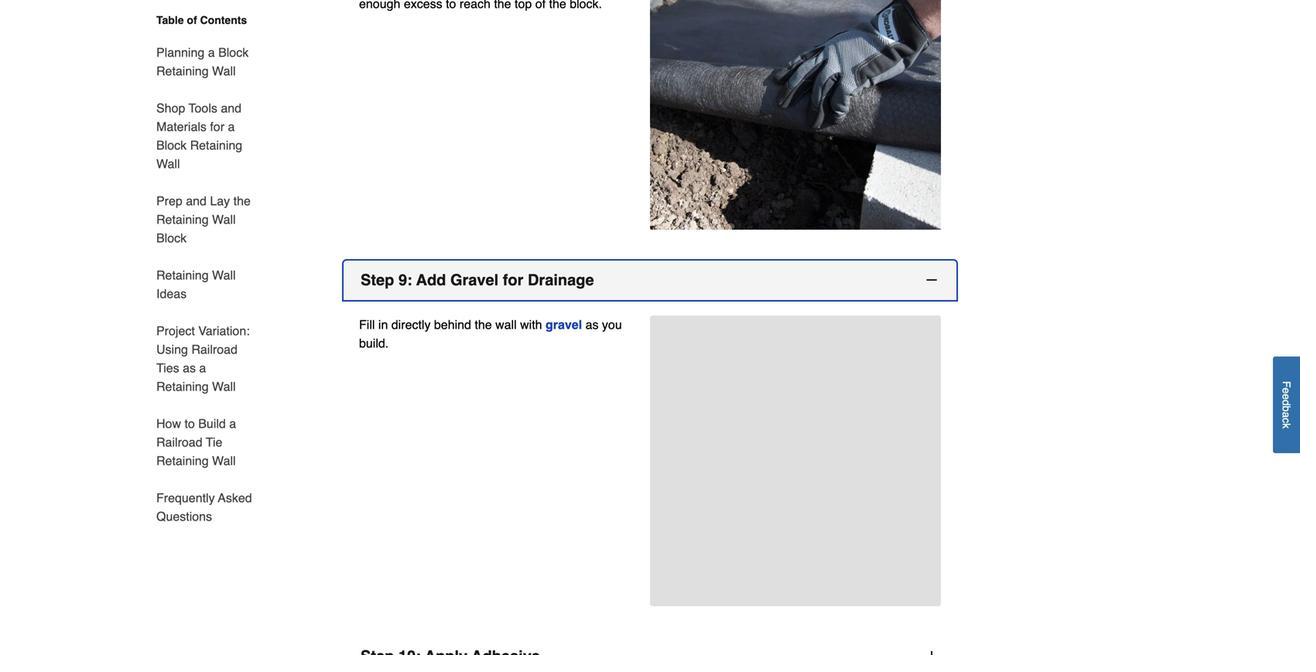 Task type: vqa. For each thing, say whether or not it's contained in the screenshot.
the Lay
yes



Task type: describe. For each thing, give the bounding box(es) containing it.
gravel
[[451, 271, 499, 289]]

ideas
[[156, 287, 187, 301]]

shop tools and materials for a block retaining wall
[[156, 101, 242, 171]]

contents
[[200, 14, 247, 26]]

step
[[361, 271, 394, 289]]

using
[[156, 343, 188, 357]]

retaining wall ideas
[[156, 268, 236, 301]]

for for gravel
[[503, 271, 524, 289]]

frequently asked questions
[[156, 491, 252, 524]]

prep and lay the retaining wall block
[[156, 194, 251, 245]]

as inside as you build.
[[586, 318, 599, 332]]

retaining inside "how to build a railroad tie retaining wall"
[[156, 454, 209, 468]]

project variation: using railroad ties as a retaining wall
[[156, 324, 250, 394]]

retaining wall ideas link
[[156, 257, 254, 313]]

shop tools and materials for a block retaining wall link
[[156, 90, 254, 183]]

the inside prep and lay the retaining wall block
[[234, 194, 251, 208]]

wall inside prep and lay the retaining wall block
[[212, 213, 236, 227]]

k
[[1281, 424, 1293, 429]]

2 e from the top
[[1281, 394, 1293, 400]]

a inside project variation: using railroad ties as a retaining wall
[[199, 361, 206, 376]]

planning
[[156, 45, 205, 60]]

how
[[156, 417, 181, 431]]

block inside planning a block retaining wall
[[218, 45, 249, 60]]

build.
[[359, 336, 389, 351]]

in
[[379, 318, 388, 332]]

project
[[156, 324, 195, 338]]

as you build.
[[359, 318, 622, 351]]

wall
[[496, 318, 517, 332]]

materials
[[156, 120, 207, 134]]

f e e d b a c k button
[[1274, 357, 1301, 454]]

prep and lay the retaining wall block link
[[156, 183, 254, 257]]

railroad inside "how to build a railroad tie retaining wall"
[[156, 436, 203, 450]]

gravel on landscape fabric behind a retaining wall. image
[[650, 316, 942, 510]]

wall inside 'shop tools and materials for a block retaining wall'
[[156, 157, 180, 171]]

directly
[[392, 318, 431, 332]]

c
[[1281, 418, 1293, 424]]

gravel
[[546, 318, 582, 332]]

behind
[[434, 318, 472, 332]]

table
[[156, 14, 184, 26]]

and inside prep and lay the retaining wall block
[[186, 194, 207, 208]]

project variation: using railroad ties as a retaining wall link
[[156, 313, 254, 406]]

f
[[1281, 382, 1293, 388]]

with
[[520, 318, 542, 332]]

block for shop tools and materials for a block retaining wall
[[156, 138, 187, 153]]

table of contents element
[[138, 12, 254, 527]]

b
[[1281, 406, 1293, 412]]

a inside 'shop tools and materials for a block retaining wall'
[[228, 120, 235, 134]]

shop
[[156, 101, 185, 115]]

tie
[[206, 436, 223, 450]]



Task type: locate. For each thing, give the bounding box(es) containing it.
wall down tie
[[212, 454, 236, 468]]

retaining down planning
[[156, 64, 209, 78]]

railroad down to
[[156, 436, 203, 450]]

e
[[1281, 388, 1293, 394], [1281, 394, 1293, 400]]

1 horizontal spatial the
[[475, 318, 492, 332]]

wall up 'prep'
[[156, 157, 180, 171]]

the
[[234, 194, 251, 208], [475, 318, 492, 332]]

for right gravel
[[503, 271, 524, 289]]

e up the d
[[1281, 388, 1293, 394]]

a inside 'button'
[[1281, 412, 1293, 418]]

railroad inside project variation: using railroad ties as a retaining wall
[[192, 343, 238, 357]]

variation:
[[198, 324, 250, 338]]

a right "materials"
[[228, 120, 235, 134]]

fill in directly behind the wall with gravel
[[359, 318, 582, 332]]

frequently asked questions link
[[156, 480, 254, 527]]

retaining down "materials"
[[190, 138, 242, 153]]

a inside "how to build a railroad tie retaining wall"
[[229, 417, 236, 431]]

0 vertical spatial and
[[221, 101, 242, 115]]

planning a block retaining wall link
[[156, 34, 254, 90]]

2 vertical spatial block
[[156, 231, 187, 245]]

minus image
[[925, 272, 940, 288]]

d
[[1281, 400, 1293, 406]]

block down "materials"
[[156, 138, 187, 153]]

prep
[[156, 194, 183, 208]]

questions
[[156, 510, 212, 524]]

of
[[187, 14, 197, 26]]

for for materials
[[210, 120, 225, 134]]

to
[[185, 417, 195, 431]]

retaining inside planning a block retaining wall
[[156, 64, 209, 78]]

gravel link
[[546, 318, 582, 332]]

as right ties on the bottom
[[183, 361, 196, 376]]

1 horizontal spatial and
[[221, 101, 242, 115]]

step 9: add gravel for drainage button
[[344, 261, 957, 300]]

wall up tools
[[212, 64, 236, 78]]

how to build a railroad tie retaining wall
[[156, 417, 236, 468]]

block
[[218, 45, 249, 60], [156, 138, 187, 153], [156, 231, 187, 245]]

wall down lay
[[212, 213, 236, 227]]

plus image
[[925, 649, 940, 656]]

e up b
[[1281, 394, 1293, 400]]

a right build
[[229, 417, 236, 431]]

for down tools
[[210, 120, 225, 134]]

block for prep and lay the retaining wall block
[[156, 231, 187, 245]]

block inside 'shop tools and materials for a block retaining wall'
[[156, 138, 187, 153]]

0 horizontal spatial as
[[183, 361, 196, 376]]

9:
[[399, 271, 412, 289]]

wall up variation:
[[212, 268, 236, 283]]

planning a block retaining wall
[[156, 45, 249, 78]]

the right lay
[[234, 194, 251, 208]]

step 9: add gravel for drainage
[[361, 271, 594, 289]]

0 horizontal spatial the
[[234, 194, 251, 208]]

and
[[221, 101, 242, 115], [186, 194, 207, 208]]

a inside planning a block retaining wall
[[208, 45, 215, 60]]

frequently
[[156, 491, 215, 506]]

retaining inside retaining wall ideas
[[156, 268, 209, 283]]

0 vertical spatial block
[[218, 45, 249, 60]]

retaining inside prep and lay the retaining wall block
[[156, 213, 209, 227]]

1 vertical spatial and
[[186, 194, 207, 208]]

retaining down tie
[[156, 454, 209, 468]]

tools
[[189, 101, 217, 115]]

a up k on the right bottom of page
[[1281, 412, 1293, 418]]

as inside project variation: using railroad ties as a retaining wall
[[183, 361, 196, 376]]

wall inside planning a block retaining wall
[[212, 64, 236, 78]]

1 vertical spatial as
[[183, 361, 196, 376]]

a right ties on the bottom
[[199, 361, 206, 376]]

retaining down ties on the bottom
[[156, 380, 209, 394]]

0 vertical spatial the
[[234, 194, 251, 208]]

the left wall
[[475, 318, 492, 332]]

1 horizontal spatial for
[[503, 271, 524, 289]]

asked
[[218, 491, 252, 506]]

how to build a railroad tie retaining wall link
[[156, 406, 254, 480]]

0 vertical spatial as
[[586, 318, 599, 332]]

and inside 'shop tools and materials for a block retaining wall'
[[221, 101, 242, 115]]

wall up build
[[212, 380, 236, 394]]

for
[[210, 120, 225, 134], [503, 271, 524, 289]]

add
[[416, 271, 446, 289]]

fill
[[359, 318, 375, 332]]

as
[[586, 318, 599, 332], [183, 361, 196, 376]]

as left you
[[586, 318, 599, 332]]

0 vertical spatial railroad
[[192, 343, 238, 357]]

table of contents
[[156, 14, 247, 26]]

retaining inside 'shop tools and materials for a block retaining wall'
[[190, 138, 242, 153]]

build
[[198, 417, 226, 431]]

wall inside retaining wall ideas
[[212, 268, 236, 283]]

block down 'prep'
[[156, 231, 187, 245]]

1 vertical spatial the
[[475, 318, 492, 332]]

0 horizontal spatial for
[[210, 120, 225, 134]]

0 horizontal spatial and
[[186, 194, 207, 208]]

1 vertical spatial block
[[156, 138, 187, 153]]

0 vertical spatial for
[[210, 120, 225, 134]]

wall
[[212, 64, 236, 78], [156, 157, 180, 171], [212, 213, 236, 227], [212, 268, 236, 283], [212, 380, 236, 394], [212, 454, 236, 468]]

lay
[[210, 194, 230, 208]]

1 vertical spatial railroad
[[156, 436, 203, 450]]

you
[[602, 318, 622, 332]]

ties
[[156, 361, 179, 376]]

f e e d b a c k
[[1281, 382, 1293, 429]]

a
[[208, 45, 215, 60], [228, 120, 235, 134], [199, 361, 206, 376], [1281, 412, 1293, 418], [229, 417, 236, 431]]

and left lay
[[186, 194, 207, 208]]

1 vertical spatial for
[[503, 271, 524, 289]]

block inside prep and lay the retaining wall block
[[156, 231, 187, 245]]

retaining inside project variation: using railroad ties as a retaining wall
[[156, 380, 209, 394]]

a right planning
[[208, 45, 215, 60]]

drainage
[[528, 271, 594, 289]]

1 horizontal spatial as
[[586, 318, 599, 332]]

retaining down 'prep'
[[156, 213, 209, 227]]

for inside the step 9: add gravel for drainage button
[[503, 271, 524, 289]]

block down contents
[[218, 45, 249, 60]]

wall inside "how to build a railroad tie retaining wall"
[[212, 454, 236, 468]]

railroad
[[192, 343, 238, 357], [156, 436, 203, 450]]

retaining
[[156, 64, 209, 78], [190, 138, 242, 153], [156, 213, 209, 227], [156, 268, 209, 283], [156, 380, 209, 394], [156, 454, 209, 468]]

1 e from the top
[[1281, 388, 1293, 394]]

and right tools
[[221, 101, 242, 115]]

wall inside project variation: using railroad ties as a retaining wall
[[212, 380, 236, 394]]

retaining up ideas at the left top
[[156, 268, 209, 283]]

railroad down variation:
[[192, 343, 238, 357]]

a person unrolling black landscape fabric on the soil behind a retaining wall. image
[[650, 0, 942, 230]]

for inside 'shop tools and materials for a block retaining wall'
[[210, 120, 225, 134]]



